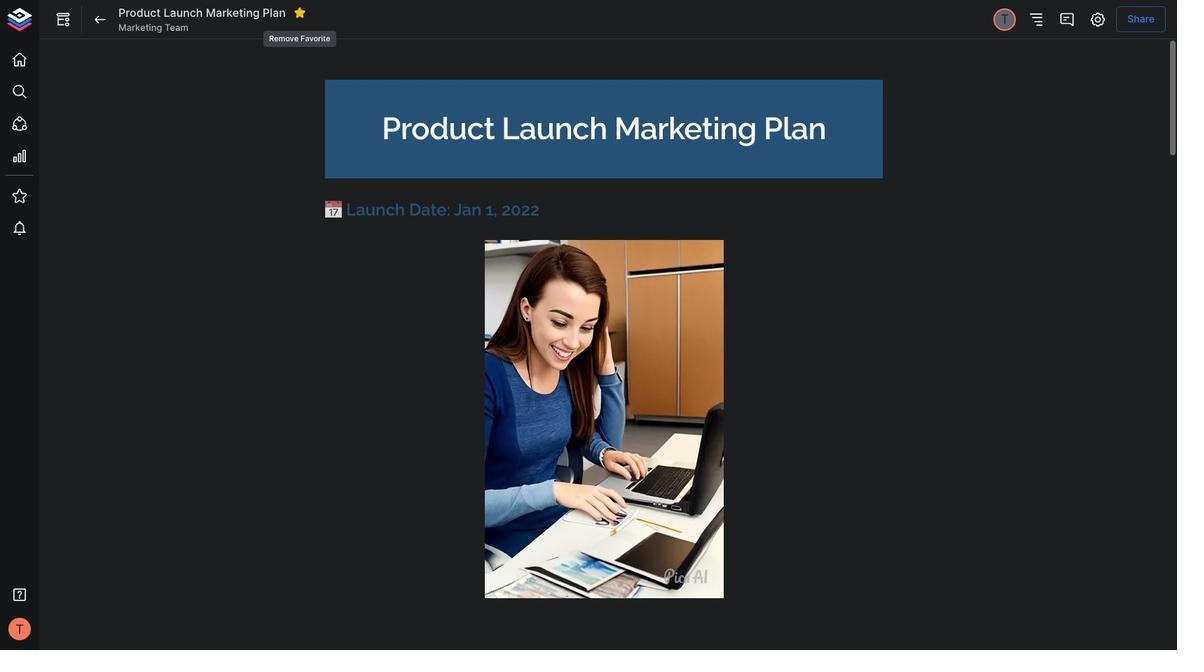 Task type: locate. For each thing, give the bounding box(es) containing it.
tooltip
[[262, 21, 337, 49]]

settings image
[[1090, 11, 1107, 28]]

go back image
[[92, 11, 109, 28]]



Task type: describe. For each thing, give the bounding box(es) containing it.
remove favorite image
[[293, 7, 306, 19]]

show wiki image
[[55, 11, 71, 28]]

comments image
[[1059, 11, 1076, 28]]

table of contents image
[[1028, 11, 1045, 28]]



Task type: vqa. For each thing, say whether or not it's contained in the screenshot.
Show Wiki icon
yes



